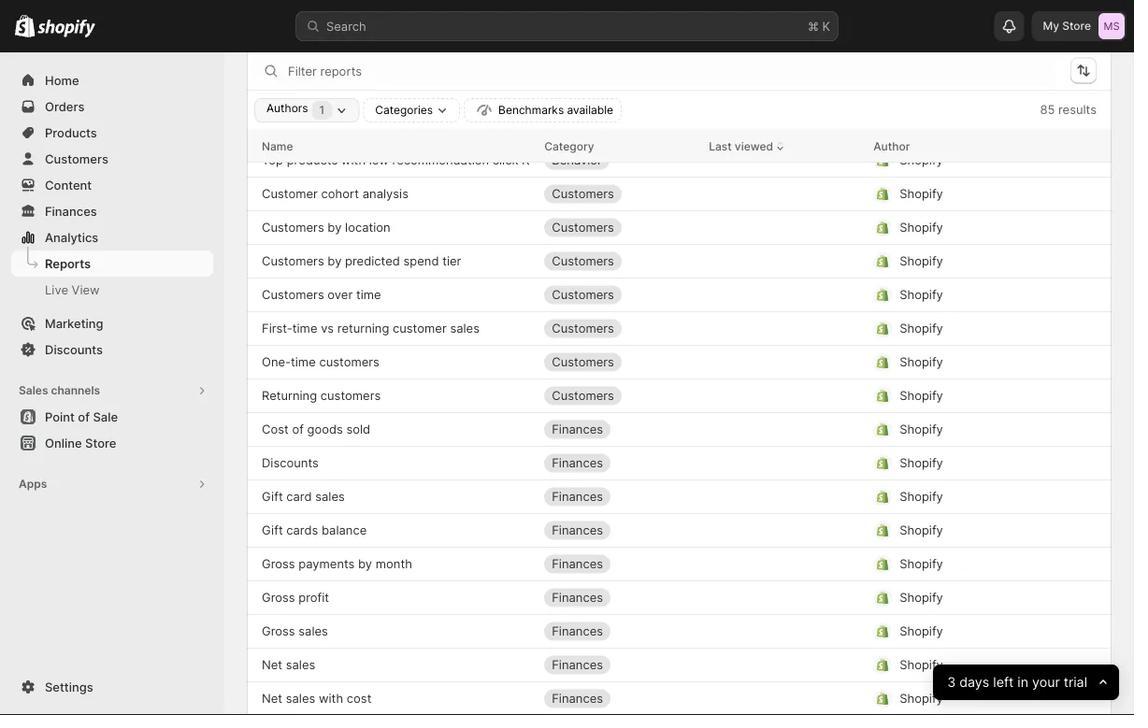 Task type: vqa. For each thing, say whether or not it's contained in the screenshot.


Task type: locate. For each thing, give the bounding box(es) containing it.
left
[[993, 675, 1013, 690]]

0 vertical spatial searches
[[357, 52, 409, 66]]

2 behavior cell from the top
[[544, 78, 694, 108]]

orders
[[45, 99, 85, 114]]

6 customers cell from the top
[[544, 347, 694, 377]]

with
[[413, 86, 437, 100], [413, 119, 437, 134], [341, 153, 366, 167], [319, 691, 343, 706]]

of inside row
[[292, 422, 304, 437]]

sessions
[[262, 18, 313, 33]]

1 vertical spatial gift
[[262, 523, 283, 538]]

net for net sales
[[262, 658, 282, 672]]

discounts link up sales channels button
[[11, 337, 213, 363]]

top up authors
[[262, 86, 283, 100]]

4 customers cell from the top
[[544, 280, 694, 310]]

22 row from the top
[[247, 682, 1112, 715]]

gross up net sales
[[262, 624, 295, 639]]

19 row from the top
[[247, 581, 1112, 614]]

0 vertical spatial gross
[[262, 557, 295, 571]]

online
[[287, 52, 321, 66], [287, 86, 321, 100], [287, 119, 321, 134]]

1 horizontal spatial discounts
[[262, 456, 319, 470]]

searches up top online store searches with no clicks
[[357, 52, 409, 66]]

10 shopify from the top
[[900, 355, 943, 369]]

finances cell for cost of goods sold
[[544, 415, 694, 445]]

85 results
[[1040, 102, 1097, 116]]

1 horizontal spatial store
[[1062, 19, 1091, 33]]

by up over
[[328, 254, 342, 268]]

shopify cell
[[873, 44, 1052, 74], [873, 78, 1052, 108], [873, 112, 1052, 142], [873, 145, 1052, 175], [873, 179, 1052, 209], [873, 213, 1052, 243], [873, 246, 1052, 276], [873, 280, 1052, 310], [873, 314, 1052, 344], [873, 347, 1052, 377], [873, 381, 1052, 411], [873, 415, 1052, 445], [873, 448, 1052, 478], [873, 482, 1052, 512], [873, 516, 1052, 546], [873, 549, 1052, 579], [873, 583, 1052, 613], [873, 617, 1052, 647], [873, 650, 1052, 680], [873, 684, 1052, 714]]

returning customers
[[262, 388, 381, 403]]

gross inside gross sales link
[[262, 624, 295, 639]]

finances cell
[[544, 415, 694, 445], [544, 448, 694, 478], [544, 482, 694, 512], [544, 516, 694, 546], [544, 549, 694, 579], [544, 583, 694, 613], [544, 617, 694, 647], [544, 650, 694, 680], [544, 684, 694, 714]]

1 vertical spatial net
[[262, 691, 282, 706]]

1 vertical spatial customers
[[320, 388, 381, 403]]

finances for cost of goods sold
[[552, 422, 603, 437]]

2 row from the top
[[247, 42, 1112, 76]]

1 vertical spatial searches
[[357, 86, 409, 100]]

behavior for top online store searches with no clicks
[[552, 86, 602, 100]]

customers cell for customers by location
[[544, 213, 694, 243]]

row containing first-time vs returning customer sales
[[247, 311, 1112, 345]]

shopify cell for customers over time
[[873, 280, 1052, 310]]

home link
[[11, 67, 213, 93]]

shopify for returning customers
[[900, 388, 943, 403]]

behavior cell up category button
[[544, 78, 694, 108]]

online down the 1
[[287, 119, 321, 134]]

cost of goods sold link
[[262, 420, 370, 439]]

18 shopify cell from the top
[[873, 617, 1052, 647]]

shopify cell for customer cohort analysis
[[873, 179, 1052, 209]]

sales down net sales link
[[286, 691, 315, 706]]

sessions by landing page link
[[262, 16, 408, 35]]

16 shopify from the top
[[900, 557, 943, 571]]

20 row from the top
[[247, 614, 1112, 648]]

1 vertical spatial time
[[292, 321, 317, 336]]

4 row from the top
[[247, 109, 1112, 143]]

1 gross from the top
[[262, 557, 295, 571]]

gross payments by month
[[262, 557, 412, 571]]

1 vertical spatial store
[[85, 436, 116, 450]]

finances for net sales
[[552, 658, 603, 672]]

top down sessions
[[262, 52, 283, 66]]

behavior
[[552, 52, 602, 66], [552, 86, 602, 100], [552, 119, 602, 134], [552, 153, 602, 167]]

your
[[1032, 675, 1060, 690]]

12 row from the top
[[247, 345, 1112, 379]]

time for customers
[[291, 355, 316, 369]]

gross for gross sales
[[262, 624, 295, 639]]

Filter reports text field
[[288, 56, 1056, 86]]

3 searches from the top
[[357, 119, 409, 134]]

customers up sold
[[320, 388, 381, 403]]

point of sale button
[[0, 404, 224, 430]]

2 vertical spatial store
[[324, 119, 354, 134]]

3 behavior cell from the top
[[544, 112, 694, 142]]

1 finances cell from the top
[[544, 415, 694, 445]]

over
[[328, 287, 353, 302]]

2 vertical spatial time
[[291, 355, 316, 369]]

row
[[247, 0, 1112, 8], [247, 42, 1112, 76], [247, 76, 1112, 109], [247, 109, 1112, 143], [247, 129, 1112, 163], [247, 143, 1112, 177], [247, 177, 1112, 210], [247, 210, 1112, 244], [247, 244, 1112, 278], [247, 278, 1112, 311], [247, 311, 1112, 345], [247, 345, 1112, 379], [247, 379, 1112, 412], [247, 412, 1112, 446], [247, 446, 1112, 480], [247, 480, 1112, 513], [247, 513, 1112, 547], [247, 547, 1112, 581], [247, 581, 1112, 614], [247, 614, 1112, 648], [247, 648, 1112, 682], [247, 682, 1112, 715]]

sales right card on the left
[[315, 489, 345, 504]]

behavior cell down available
[[544, 145, 694, 175]]

1 online from the top
[[287, 52, 321, 66]]

online for top online store searches with no clicks
[[287, 86, 321, 100]]

row containing top products with low recommendation click rate
[[247, 143, 1112, 177]]

4 behavior cell from the top
[[544, 145, 694, 175]]

customers
[[319, 355, 380, 369], [320, 388, 381, 403]]

store for top online store searches
[[324, 52, 354, 66]]

3 row from the top
[[247, 76, 1112, 109]]

1 behavior cell from the top
[[544, 44, 694, 74]]

7 shopify from the top
[[900, 254, 943, 268]]

shopify cell for cost of goods sold
[[873, 415, 1052, 445]]

row containing gift card sales
[[247, 480, 1112, 513]]

content
[[45, 178, 92, 192]]

15 row from the top
[[247, 446, 1112, 480]]

11 shopify cell from the top
[[873, 381, 1052, 411]]

17 row from the top
[[247, 513, 1112, 547]]

3 top from the top
[[262, 119, 283, 134]]

4 finances cell from the top
[[544, 516, 694, 546]]

behavior cell for top online store searches
[[544, 44, 694, 74]]

cards
[[286, 523, 318, 538]]

10 row from the top
[[247, 278, 1112, 311]]

discounts up card on the left
[[262, 456, 319, 470]]

shopify image
[[15, 15, 35, 37]]

6 shopify from the top
[[900, 220, 943, 235]]

balance
[[322, 523, 367, 538]]

no for clicks
[[441, 86, 455, 100]]

store down the sessions by landing page link in the left top of the page
[[324, 52, 354, 66]]

2 customers cell from the top
[[544, 213, 694, 243]]

searches down categories
[[357, 119, 409, 134]]

sales down gross sales link
[[286, 658, 315, 672]]

store for top online store searches with no results
[[324, 119, 354, 134]]

shopify for customer cohort analysis
[[900, 187, 943, 201]]

16 shopify cell from the top
[[873, 549, 1052, 579]]

searches for clicks
[[357, 86, 409, 100]]

0 horizontal spatial results
[[458, 119, 497, 134]]

top
[[262, 52, 283, 66], [262, 86, 283, 100], [262, 119, 283, 134], [262, 153, 283, 167]]

8 shopify from the top
[[900, 287, 943, 302]]

customers down returning
[[319, 355, 380, 369]]

of inside button
[[78, 409, 90, 424]]

of
[[78, 409, 90, 424], [292, 422, 304, 437]]

top online store searches with no clicks
[[262, 86, 491, 100]]

shopify cell for first-time vs returning customer sales
[[873, 314, 1052, 344]]

18 shopify from the top
[[900, 624, 943, 639]]

1 shopify from the top
[[900, 52, 943, 66]]

behavior cell for top online store searches with no results
[[544, 112, 694, 142]]

cell for top products with low recommendation click rate
[[709, 145, 858, 175]]

by for location
[[328, 220, 342, 235]]

net down net sales link
[[262, 691, 282, 706]]

finances for discounts
[[552, 456, 603, 470]]

2 online from the top
[[287, 86, 321, 100]]

20 shopify from the top
[[900, 691, 943, 706]]

point
[[45, 409, 75, 424]]

5 shopify from the top
[[900, 187, 943, 201]]

no inside top online store searches with no results link
[[441, 119, 455, 134]]

benchmarks available button
[[464, 98, 622, 122]]

available
[[567, 103, 613, 117]]

12 shopify cell from the top
[[873, 415, 1052, 445]]

0 horizontal spatial store
[[85, 436, 116, 450]]

customers
[[45, 151, 108, 166], [552, 187, 614, 201], [262, 220, 324, 235], [552, 220, 614, 235], [262, 254, 324, 268], [552, 254, 614, 268], [262, 287, 324, 302], [552, 287, 614, 302], [552, 321, 614, 336], [552, 355, 614, 369], [552, 388, 614, 403]]

3 online from the top
[[287, 119, 321, 134]]

6 row from the top
[[247, 143, 1112, 177]]

gross inside gross payments by month 'link'
[[262, 557, 295, 571]]

finances cell for gross profit
[[544, 583, 694, 613]]

shopify cell for discounts
[[873, 448, 1052, 478]]

11 shopify from the top
[[900, 388, 943, 403]]

9 finances cell from the top
[[544, 684, 694, 714]]

k
[[822, 19, 830, 33]]

gross for gross payments by month
[[262, 557, 295, 571]]

13 row from the top
[[247, 379, 1112, 412]]

2 no from the top
[[441, 119, 455, 134]]

9 shopify cell from the top
[[873, 314, 1052, 344]]

2 top from the top
[[262, 86, 283, 100]]

store inside button
[[85, 436, 116, 450]]

row containing top online store searches with no clicks
[[247, 76, 1112, 109]]

2 vertical spatial online
[[287, 119, 321, 134]]

sales for net sales
[[286, 658, 315, 672]]

18 row from the top
[[247, 547, 1112, 581]]

gift card sales
[[262, 489, 345, 504]]

top up name button
[[262, 119, 283, 134]]

0 vertical spatial customers
[[319, 355, 380, 369]]

name
[[262, 139, 293, 153]]

settings
[[45, 680, 93, 694]]

sales down profit
[[298, 624, 328, 639]]

discounts link up card on the left
[[262, 454, 319, 473]]

13 shopify from the top
[[900, 456, 943, 470]]

no for results
[[441, 119, 455, 134]]

7 row from the top
[[247, 177, 1112, 210]]

row containing discounts
[[247, 446, 1112, 480]]

0 vertical spatial online
[[287, 52, 321, 66]]

gross profit
[[262, 590, 329, 605]]

store down sale
[[85, 436, 116, 450]]

top down name
[[262, 153, 283, 167]]

0 vertical spatial discounts link
[[11, 337, 213, 363]]

by left location
[[328, 220, 342, 235]]

gift cards balance
[[262, 523, 367, 538]]

of right cost
[[292, 422, 304, 437]]

sales right customer
[[450, 321, 480, 336]]

customers over time link
[[262, 286, 381, 304]]

19 shopify cell from the top
[[873, 650, 1052, 680]]

behavior cell up available
[[544, 44, 694, 74]]

2 searches from the top
[[357, 86, 409, 100]]

cost
[[262, 422, 289, 437]]

shopify for gift card sales
[[900, 489, 943, 504]]

results down clicks
[[458, 119, 497, 134]]

1 customers cell from the top
[[544, 179, 694, 209]]

results right the 85
[[1058, 102, 1097, 116]]

shopify cell for gift cards balance
[[873, 516, 1052, 546]]

behavior cell for top online store searches with no clicks
[[544, 78, 694, 108]]

store
[[324, 52, 354, 66], [324, 86, 354, 100], [324, 119, 354, 134]]

store right my
[[1062, 19, 1091, 33]]

1 behavior from the top
[[552, 52, 602, 66]]

spend
[[403, 254, 439, 268]]

behavior cell down filter reports text box
[[544, 112, 694, 142]]

results inside row
[[458, 119, 497, 134]]

4 shopify from the top
[[900, 153, 943, 167]]

online for top online store searches with no results
[[287, 119, 321, 134]]

first-time vs returning customer sales link
[[262, 319, 480, 338]]

of for goods
[[292, 422, 304, 437]]

row containing gift cards balance
[[247, 513, 1112, 547]]

discounts inside row
[[262, 456, 319, 470]]

3 finances cell from the top
[[544, 482, 694, 512]]

time right over
[[356, 287, 381, 302]]

analysis
[[362, 187, 409, 201]]

row containing name
[[247, 129, 1112, 163]]

time left vs
[[292, 321, 317, 336]]

name button
[[262, 136, 293, 155]]

net for net sales with cost
[[262, 691, 282, 706]]

cell for top online store searches with no clicks
[[709, 78, 858, 108]]

content link
[[11, 172, 213, 198]]

1 vertical spatial discounts
[[262, 456, 319, 470]]

clicks
[[458, 86, 491, 100]]

no left clicks
[[441, 86, 455, 100]]

no up recommendation
[[441, 119, 455, 134]]

sessions by landing page
[[262, 18, 408, 33]]

top for top online store searches
[[262, 52, 283, 66]]

store for top online store searches with no clicks
[[324, 86, 354, 100]]

discounts
[[45, 342, 103, 357], [262, 456, 319, 470]]

gross left profit
[[262, 590, 295, 605]]

1 no from the top
[[441, 86, 455, 100]]

2 behavior from the top
[[552, 86, 602, 100]]

cost of goods sold
[[262, 422, 370, 437]]

shopify for gross payments by month
[[900, 557, 943, 571]]

shopify for one-time customers
[[900, 355, 943, 369]]

finances cell for net sales
[[544, 650, 694, 680]]

store down the 1
[[324, 119, 354, 134]]

store up the 1
[[324, 86, 354, 100]]

5 finances cell from the top
[[544, 549, 694, 579]]

2 net from the top
[[262, 691, 282, 706]]

17 shopify cell from the top
[[873, 583, 1052, 613]]

row containing top online store searches
[[247, 42, 1112, 76]]

view
[[72, 282, 100, 297]]

10 shopify cell from the top
[[873, 347, 1052, 377]]

19 shopify from the top
[[900, 658, 943, 672]]

net down gross sales link
[[262, 658, 282, 672]]

searches
[[357, 52, 409, 66], [357, 86, 409, 100], [357, 119, 409, 134]]

by left landing
[[316, 18, 330, 33]]

row containing gross profit
[[247, 581, 1112, 614]]

0 horizontal spatial discounts
[[45, 342, 103, 357]]

1 top from the top
[[262, 52, 283, 66]]

my store
[[1043, 19, 1091, 33]]

vs
[[321, 321, 334, 336]]

14 row from the top
[[247, 412, 1112, 446]]

3 days left in your trial button
[[933, 665, 1119, 700]]

category
[[544, 139, 594, 153]]

behavior cell
[[544, 44, 694, 74], [544, 78, 694, 108], [544, 112, 694, 142], [544, 145, 694, 175]]

row containing net sales with cost
[[247, 682, 1112, 715]]

3 gross from the top
[[262, 624, 295, 639]]

1 gift from the top
[[262, 489, 283, 504]]

online up authors
[[287, 86, 321, 100]]

1 horizontal spatial of
[[292, 422, 304, 437]]

2 vertical spatial searches
[[357, 119, 409, 134]]

4 shopify cell from the top
[[873, 145, 1052, 175]]

0 vertical spatial time
[[356, 287, 381, 302]]

no inside top online store searches with no clicks link
[[441, 86, 455, 100]]

1 net from the top
[[262, 658, 282, 672]]

1 horizontal spatial discounts link
[[262, 454, 319, 473]]

2 shopify cell from the top
[[873, 78, 1052, 108]]

cell for sessions by landing page
[[709, 11, 858, 41]]

21 row from the top
[[247, 648, 1112, 682]]

sales channels button
[[11, 378, 213, 404]]

0 vertical spatial net
[[262, 658, 282, 672]]

one-
[[262, 355, 291, 369]]

1 horizontal spatial results
[[1058, 102, 1097, 116]]

2 vertical spatial gross
[[262, 624, 295, 639]]

2 shopify from the top
[[900, 86, 943, 100]]

categories
[[375, 103, 433, 117]]

online store button
[[0, 430, 224, 456]]

finances cell for gift card sales
[[544, 482, 694, 512]]

4 behavior from the top
[[552, 153, 602, 167]]

authors
[[266, 101, 308, 115]]

discounts down marketing
[[45, 342, 103, 357]]

searches up categories
[[357, 86, 409, 100]]

net sales with cost link
[[262, 690, 372, 708]]

sales for net sales with cost
[[286, 691, 315, 706]]

3 shopify cell from the top
[[873, 112, 1052, 142]]

customer cohort analysis
[[262, 187, 409, 201]]

gross
[[262, 557, 295, 571], [262, 590, 295, 605], [262, 624, 295, 639]]

17 shopify from the top
[[900, 590, 943, 605]]

store for online store
[[85, 436, 116, 450]]

returning
[[262, 388, 317, 403]]

3 behavior from the top
[[552, 119, 602, 134]]

7 shopify cell from the top
[[873, 246, 1052, 276]]

5 shopify cell from the top
[[873, 179, 1052, 209]]

7 finances cell from the top
[[544, 617, 694, 647]]

row containing returning customers
[[247, 379, 1112, 412]]

0 horizontal spatial of
[[78, 409, 90, 424]]

⌘ k
[[808, 19, 830, 33]]

gift left cards at bottom
[[262, 523, 283, 538]]

customers cell for customers over time
[[544, 280, 694, 310]]

2 gross from the top
[[262, 590, 295, 605]]

time
[[356, 287, 381, 302], [292, 321, 317, 336], [291, 355, 316, 369]]

shopify cell for gross profit
[[873, 583, 1052, 613]]

shopify for cost of goods sold
[[900, 422, 943, 437]]

net
[[262, 658, 282, 672], [262, 691, 282, 706]]

by
[[316, 18, 330, 33], [328, 220, 342, 235], [328, 254, 342, 268], [358, 557, 372, 571]]

card
[[286, 489, 312, 504]]

1 vertical spatial online
[[287, 86, 321, 100]]

0 vertical spatial gift
[[262, 489, 283, 504]]

1 vertical spatial no
[[441, 119, 455, 134]]

by for predicted
[[328, 254, 342, 268]]

returning
[[337, 321, 389, 336]]

3 store from the top
[[324, 119, 354, 134]]

14 shopify cell from the top
[[873, 482, 1052, 512]]

14 shopify from the top
[[900, 489, 943, 504]]

2 finances cell from the top
[[544, 448, 694, 478]]

0 vertical spatial store
[[324, 52, 354, 66]]

results
[[1058, 102, 1097, 116], [458, 119, 497, 134]]

9 row from the top
[[247, 244, 1112, 278]]

cell for top online store searches with no results
[[709, 112, 858, 142]]

1 vertical spatial results
[[458, 119, 497, 134]]

85
[[1040, 102, 1055, 116]]

1 vertical spatial discounts link
[[262, 454, 319, 473]]

3 customers cell from the top
[[544, 246, 694, 276]]

shopify for customers by predicted spend tier
[[900, 254, 943, 268]]

low
[[369, 153, 389, 167]]

20 shopify cell from the top
[[873, 684, 1052, 714]]

top online store searches with no results link
[[262, 117, 497, 136]]

customer
[[393, 321, 447, 336]]

1 vertical spatial store
[[324, 86, 354, 100]]

customers cell for customer cohort analysis
[[544, 179, 694, 209]]

0 vertical spatial store
[[1062, 19, 1091, 33]]

top products with low recommendation click rate behavior
[[262, 153, 602, 167]]

shopify for net sales with cost
[[900, 691, 943, 706]]

6 finances cell from the top
[[544, 583, 694, 613]]

live view
[[45, 282, 100, 297]]

gross up gross profit
[[262, 557, 295, 571]]

customers cell
[[544, 179, 694, 209], [544, 213, 694, 243], [544, 246, 694, 276], [544, 280, 694, 310], [544, 314, 694, 344], [544, 347, 694, 377], [544, 381, 694, 411]]

1 vertical spatial gross
[[262, 590, 295, 605]]

online down sessions
[[287, 52, 321, 66]]

cell
[[544, 11, 694, 41], [709, 11, 858, 41], [873, 11, 1052, 41], [709, 44, 858, 74], [709, 78, 858, 108], [709, 112, 858, 142], [709, 145, 858, 175]]

shopify cell for gross sales
[[873, 617, 1052, 647]]

shopify cell for net sales with cost
[[873, 684, 1052, 714]]

gift left card on the left
[[262, 489, 283, 504]]

time up returning
[[291, 355, 316, 369]]

1 store from the top
[[324, 52, 354, 66]]

11 row from the top
[[247, 311, 1112, 345]]

gross for gross profit
[[262, 590, 295, 605]]

5 customers cell from the top
[[544, 314, 694, 344]]

15 shopify from the top
[[900, 523, 943, 538]]

row containing cost of goods sold
[[247, 412, 1112, 446]]

15 shopify cell from the top
[[873, 516, 1052, 546]]

8 finances cell from the top
[[544, 650, 694, 680]]

2 store from the top
[[324, 86, 354, 100]]

of left sale
[[78, 409, 90, 424]]

sales
[[450, 321, 480, 336], [315, 489, 345, 504], [298, 624, 328, 639], [286, 658, 315, 672], [286, 691, 315, 706]]

0 vertical spatial no
[[441, 86, 455, 100]]

shopify cell for returning customers
[[873, 381, 1052, 411]]

7 customers cell from the top
[[544, 381, 694, 411]]

9 shopify from the top
[[900, 321, 943, 336]]



Task type: describe. For each thing, give the bounding box(es) containing it.
finances for gross payments by month
[[552, 557, 603, 571]]

recommendation
[[392, 153, 489, 167]]

online
[[45, 436, 82, 450]]

time for vs
[[292, 321, 317, 336]]

top online store searches
[[262, 52, 409, 66]]

row containing customers over time
[[247, 278, 1112, 311]]

sales channels
[[19, 384, 100, 397]]

orders link
[[11, 93, 213, 120]]

shopify for first-time vs returning customer sales
[[900, 321, 943, 336]]

row containing customer cohort analysis
[[247, 177, 1112, 210]]

reports
[[45, 256, 91, 271]]

row containing net sales
[[247, 648, 1112, 682]]

settings link
[[11, 674, 213, 700]]

by for landing
[[316, 18, 330, 33]]

online store
[[45, 436, 116, 450]]

marketing
[[45, 316, 103, 330]]

author button
[[873, 136, 910, 155]]

shopify cell for net sales
[[873, 650, 1052, 680]]

shopify for customers over time
[[900, 287, 943, 302]]

gift for gift card sales
[[262, 489, 283, 504]]

finances for gross sales
[[552, 624, 603, 639]]

store for my store
[[1062, 19, 1091, 33]]

top products with low recommendation click rate link
[[262, 151, 545, 170]]

finances for gift cards balance
[[552, 523, 603, 538]]

with up categories
[[413, 86, 437, 100]]

customer cohort analysis link
[[262, 185, 409, 203]]

online store link
[[11, 430, 213, 456]]

cell for top online store searches
[[709, 44, 858, 74]]

customers cell for returning customers
[[544, 381, 694, 411]]

home
[[45, 73, 79, 87]]

shopify for discounts
[[900, 456, 943, 470]]

last viewed
[[709, 139, 773, 153]]

with down categories
[[413, 119, 437, 134]]

benchmarks
[[498, 103, 564, 117]]

gift card sales link
[[262, 488, 345, 506]]

top for top online store searches with no clicks
[[262, 86, 283, 100]]

sessions by landing page row
[[247, 8, 1112, 42]]

row containing top online store searches with no results
[[247, 109, 1112, 143]]

returning customers link
[[262, 387, 381, 405]]

1 row from the top
[[247, 0, 1112, 8]]

sold
[[346, 422, 370, 437]]

first-
[[262, 321, 292, 336]]

shopify cell for gross payments by month
[[873, 549, 1052, 579]]

gross sales link
[[262, 622, 328, 641]]

gift for gift cards balance
[[262, 523, 283, 538]]

finances cell for gross sales
[[544, 617, 694, 647]]

finances link
[[11, 198, 213, 224]]

net sales link
[[262, 656, 315, 675]]

sales for gross sales
[[298, 624, 328, 639]]

with left cost
[[319, 691, 343, 706]]

row containing customers by location
[[247, 210, 1112, 244]]

behavior for top online store searches with no results
[[552, 119, 602, 134]]

my
[[1043, 19, 1059, 33]]

tier
[[442, 254, 461, 268]]

finances for gift card sales
[[552, 489, 603, 504]]

net sales
[[262, 658, 315, 672]]

shopify cell for gift card sales
[[873, 482, 1052, 512]]

online for top online store searches
[[287, 52, 321, 66]]

products
[[287, 153, 338, 167]]

analytics link
[[11, 224, 213, 251]]

gross payments by month link
[[262, 555, 412, 574]]

row containing customers by predicted spend tier
[[247, 244, 1112, 278]]

customers by predicted spend tier
[[262, 254, 461, 268]]

customers over time
[[262, 287, 381, 302]]

location
[[345, 220, 391, 235]]

customers cell for customers by predicted spend tier
[[544, 246, 694, 276]]

month
[[376, 557, 412, 571]]

my store image
[[1099, 13, 1125, 39]]

shopify cell for customers by predicted spend tier
[[873, 246, 1052, 276]]

behavior for top online store searches
[[552, 52, 602, 66]]

last viewed button
[[709, 132, 787, 160]]

predicted
[[345, 254, 400, 268]]

shopify for gross profit
[[900, 590, 943, 605]]

searches for results
[[357, 119, 409, 134]]

shopify for customers by location
[[900, 220, 943, 235]]

customers by location
[[262, 220, 391, 235]]

top for top online store searches with no results
[[262, 119, 283, 134]]

0 horizontal spatial discounts link
[[11, 337, 213, 363]]

1 searches from the top
[[357, 52, 409, 66]]

customers cell for first-time vs returning customer sales
[[544, 314, 694, 344]]

click
[[492, 153, 518, 167]]

1 shopify cell from the top
[[873, 44, 1052, 74]]

point of sale link
[[11, 404, 213, 430]]

finances cell for gross payments by month
[[544, 549, 694, 579]]

0 vertical spatial results
[[1058, 102, 1097, 116]]

one-time customers
[[262, 355, 380, 369]]

search
[[326, 19, 366, 33]]

shopify for gross sales
[[900, 624, 943, 639]]

shopify cell for customers by location
[[873, 213, 1052, 243]]

categories button
[[363, 98, 460, 122]]

finances cell for net sales with cost
[[544, 684, 694, 714]]

cohort
[[321, 187, 359, 201]]

customers cell for one-time customers
[[544, 347, 694, 377]]

3 shopify from the top
[[900, 119, 943, 134]]

products
[[45, 125, 97, 140]]

gross profit link
[[262, 589, 329, 607]]

customers by location link
[[262, 218, 391, 237]]

apps button
[[11, 471, 213, 497]]

4 top from the top
[[262, 153, 283, 167]]

cost
[[347, 691, 372, 706]]

live
[[45, 282, 68, 297]]

customers link
[[11, 146, 213, 172]]

shopify for gift cards balance
[[900, 523, 943, 538]]

page
[[379, 18, 408, 33]]

shopify image
[[38, 19, 96, 38]]

3 days left in your trial
[[947, 675, 1087, 690]]

trial
[[1063, 675, 1087, 690]]

row containing one-time customers
[[247, 345, 1112, 379]]

by left 'month'
[[358, 557, 372, 571]]

3
[[947, 675, 956, 690]]

⌘
[[808, 19, 819, 33]]

analytics
[[45, 230, 98, 244]]

customer
[[262, 187, 318, 201]]

marketing link
[[11, 310, 213, 337]]

gift cards balance link
[[262, 521, 367, 540]]

with left low
[[341, 153, 366, 167]]

finances cell for gift cards balance
[[544, 516, 694, 546]]

finances cell for discounts
[[544, 448, 694, 478]]

last
[[709, 139, 732, 153]]

category button
[[544, 136, 594, 155]]

payments
[[298, 557, 355, 571]]

days
[[959, 675, 989, 690]]

top online store searches link
[[262, 50, 409, 69]]

benchmarks available
[[498, 103, 613, 117]]

0 vertical spatial discounts
[[45, 342, 103, 357]]

sales
[[19, 384, 48, 397]]

customers inside 'link'
[[262, 220, 324, 235]]

finances for gross profit
[[552, 590, 603, 605]]

row containing gross payments by month
[[247, 547, 1112, 581]]

viewed
[[735, 139, 773, 153]]

shopify for net sales
[[900, 658, 943, 672]]

shopify cell for one-time customers
[[873, 347, 1052, 377]]

finances for net sales with cost
[[552, 691, 603, 706]]

row containing gross sales
[[247, 614, 1112, 648]]

of for sale
[[78, 409, 90, 424]]

profit
[[298, 590, 329, 605]]

top online store searches with no results
[[262, 119, 497, 134]]

rate
[[522, 153, 545, 167]]

author
[[873, 139, 910, 153]]



